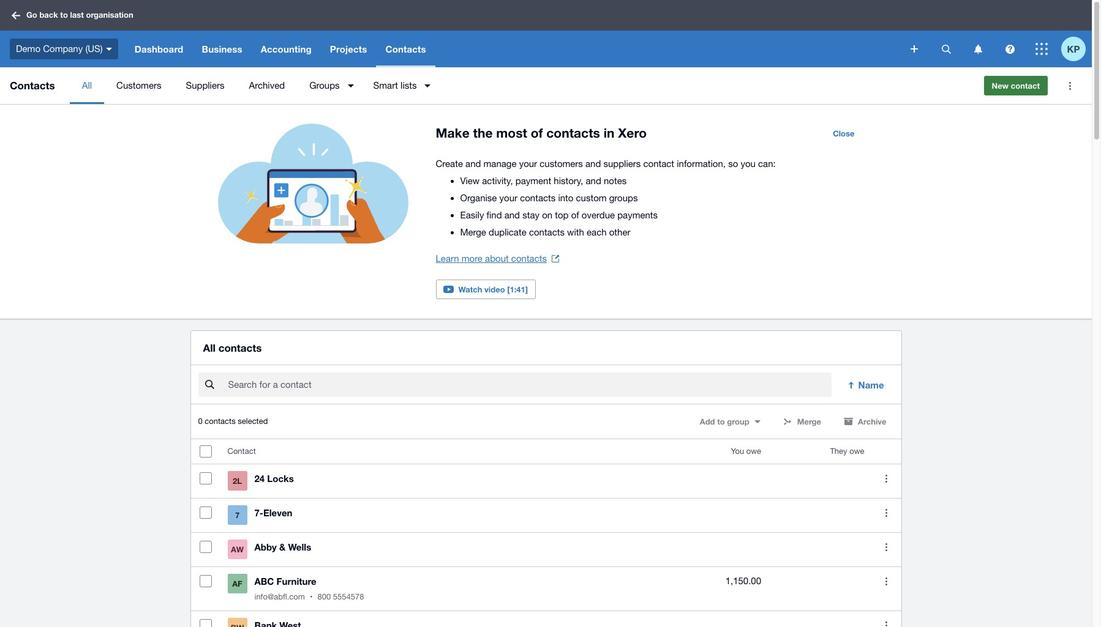 Task type: vqa. For each thing, say whether or not it's contained in the screenshot.
Intro Banner body "element"
no



Task type: locate. For each thing, give the bounding box(es) containing it.
and up custom
[[586, 176, 601, 186]]

all button
[[70, 67, 104, 104]]

contact
[[228, 447, 256, 457]]

0 vertical spatial to
[[60, 10, 68, 20]]

merge inside "button"
[[797, 417, 822, 427]]

history,
[[554, 176, 583, 186]]

af
[[232, 580, 242, 589]]

all contacts
[[203, 342, 262, 355]]

3 more row options button from the top
[[875, 536, 899, 560]]

they
[[830, 447, 848, 457]]

0 vertical spatial your
[[519, 159, 537, 169]]

1 vertical spatial contacts
[[10, 79, 55, 92]]

in
[[604, 126, 615, 141]]

of right most
[[531, 126, 543, 141]]

they owe
[[830, 447, 865, 457]]

more row options image for 7-eleven
[[886, 510, 888, 517]]

suppliers button
[[174, 67, 237, 104]]

your down activity,
[[500, 193, 518, 203]]

make the most of contacts in xero
[[436, 126, 647, 141]]

0 horizontal spatial your
[[500, 193, 518, 203]]

info@abfl.com
[[255, 593, 305, 602]]

1 vertical spatial to
[[717, 417, 725, 427]]

merge left "archive" button
[[797, 417, 822, 427]]

1 horizontal spatial to
[[717, 417, 725, 427]]

0 horizontal spatial merge
[[460, 227, 486, 238]]

and up view
[[466, 159, 481, 169]]

owe for they owe
[[850, 447, 865, 457]]

owe right "you"
[[747, 447, 762, 457]]

1 vertical spatial of
[[571, 210, 579, 221]]

of right top
[[571, 210, 579, 221]]

contact list table element
[[191, 440, 901, 628]]

2 more row options button from the top
[[875, 501, 899, 526]]

abby & wells
[[255, 542, 311, 553]]

2 horizontal spatial svg image
[[974, 44, 982, 54]]

your up payment
[[519, 159, 537, 169]]

and
[[466, 159, 481, 169], [586, 159, 601, 169], [586, 176, 601, 186], [505, 210, 520, 221]]

0 horizontal spatial to
[[60, 10, 68, 20]]

top
[[555, 210, 569, 221]]

and up duplicate on the top left of the page
[[505, 210, 520, 221]]

eleven
[[263, 508, 293, 519]]

banner
[[0, 0, 1092, 67]]

contacts inside popup button
[[386, 43, 426, 55]]

contacts
[[386, 43, 426, 55], [10, 79, 55, 92]]

1 horizontal spatial contacts
[[386, 43, 426, 55]]

1 owe from the left
[[747, 447, 762, 457]]

1 vertical spatial merge
[[797, 417, 822, 427]]

merge
[[460, 227, 486, 238], [797, 417, 822, 427]]

into
[[558, 193, 574, 203]]

more row options image
[[886, 475, 888, 483], [886, 510, 888, 517], [886, 544, 888, 552], [886, 578, 888, 586], [886, 622, 888, 628]]

demo
[[16, 43, 40, 54]]

all inside button
[[82, 80, 92, 91]]

close
[[833, 129, 855, 138]]

close button
[[826, 124, 862, 143]]

1 horizontal spatial of
[[571, 210, 579, 221]]

0 horizontal spatial svg image
[[106, 48, 112, 51]]

archived button
[[237, 67, 297, 104]]

business
[[202, 43, 242, 55]]

of
[[531, 126, 543, 141], [571, 210, 579, 221]]

merge down the "easily"
[[460, 227, 486, 238]]

svg image
[[974, 44, 982, 54], [911, 45, 918, 53], [106, 48, 112, 51]]

kp button
[[1062, 31, 1092, 67]]

abby
[[255, 542, 277, 553]]

1 vertical spatial all
[[203, 342, 216, 355]]

manage
[[484, 159, 517, 169]]

1 more row options image from the top
[[886, 475, 888, 483]]

contacts button
[[376, 31, 435, 67]]

dashboard
[[135, 43, 183, 55]]

merge for merge duplicate contacts with each other
[[460, 227, 486, 238]]

xero
[[618, 126, 647, 141]]

svg image
[[12, 11, 20, 19], [1036, 43, 1048, 55], [942, 44, 951, 54], [1006, 44, 1015, 54]]

to
[[60, 10, 68, 20], [717, 417, 725, 427]]

0 horizontal spatial all
[[82, 80, 92, 91]]

contact right suppliers
[[644, 159, 675, 169]]

other
[[609, 227, 631, 238]]

you
[[741, 159, 756, 169]]

3 more row options image from the top
[[886, 544, 888, 552]]

suppliers
[[186, 80, 225, 91]]

demo company (us) button
[[0, 31, 125, 67]]

1 horizontal spatial all
[[203, 342, 216, 355]]

owe right they at the right bottom
[[850, 447, 865, 457]]

to right add
[[717, 417, 725, 427]]

all for all contacts
[[203, 342, 216, 355]]

1 horizontal spatial contact
[[1011, 81, 1040, 91]]

your
[[519, 159, 537, 169], [500, 193, 518, 203]]

•
[[310, 593, 313, 602]]

contact
[[1011, 81, 1040, 91], [644, 159, 675, 169]]

add to group button
[[693, 412, 768, 432]]

menu
[[70, 67, 974, 104]]

4 more row options button from the top
[[875, 570, 899, 594]]

all
[[82, 80, 92, 91], [203, 342, 216, 355]]

contacts up lists at the top left of the page
[[386, 43, 426, 55]]

learn more about contacts link
[[436, 251, 559, 268]]

more row options button for 24 locks
[[875, 467, 899, 491]]

1 horizontal spatial owe
[[850, 447, 865, 457]]

0 vertical spatial all
[[82, 80, 92, 91]]

contact inside button
[[1011, 81, 1040, 91]]

1 horizontal spatial your
[[519, 159, 537, 169]]

learn more about contacts
[[436, 254, 547, 264]]

contacts down demo
[[10, 79, 55, 92]]

contacts
[[547, 126, 600, 141], [520, 193, 556, 203], [529, 227, 565, 238], [511, 254, 547, 264], [218, 342, 262, 355], [205, 417, 236, 427]]

customers
[[116, 80, 161, 91]]

more row options image for abby & wells
[[886, 544, 888, 552]]

5 more row options image from the top
[[886, 622, 888, 628]]

dashboard link
[[125, 31, 193, 67]]

company
[[43, 43, 83, 54]]

1 more row options button from the top
[[875, 467, 899, 491]]

menu containing all
[[70, 67, 974, 104]]

2 owe from the left
[[850, 447, 865, 457]]

watch
[[459, 285, 482, 295]]

7-eleven
[[255, 508, 293, 519]]

lists
[[401, 80, 417, 91]]

contact right new
[[1011, 81, 1040, 91]]

5 more row options button from the top
[[875, 614, 899, 628]]

2 more row options image from the top
[[886, 510, 888, 517]]

0 vertical spatial of
[[531, 126, 543, 141]]

create
[[436, 159, 463, 169]]

name
[[859, 380, 884, 391]]

customers button
[[104, 67, 174, 104]]

0 vertical spatial merge
[[460, 227, 486, 238]]

the
[[473, 126, 493, 141]]

groups
[[609, 193, 638, 203]]

information,
[[677, 159, 726, 169]]

to left "last"
[[60, 10, 68, 20]]

groups
[[309, 80, 340, 91]]

projects button
[[321, 31, 376, 67]]

back
[[39, 10, 58, 20]]

easily
[[460, 210, 484, 221]]

0 horizontal spatial owe
[[747, 447, 762, 457]]

1 horizontal spatial merge
[[797, 417, 822, 427]]

0 vertical spatial contact
[[1011, 81, 1040, 91]]

archive button
[[836, 412, 894, 432]]

0 vertical spatial contacts
[[386, 43, 426, 55]]

you
[[731, 447, 744, 457]]

owe
[[747, 447, 762, 457], [850, 447, 865, 457]]

0 horizontal spatial contact
[[644, 159, 675, 169]]



Task type: describe. For each thing, give the bounding box(es) containing it.
add to group
[[700, 417, 750, 427]]

owe for you owe
[[747, 447, 762, 457]]

all for all
[[82, 80, 92, 91]]

more row options image for 24 locks
[[886, 475, 888, 483]]

Search for a contact field
[[227, 374, 832, 397]]

0 horizontal spatial contacts
[[10, 79, 55, 92]]

1 vertical spatial your
[[500, 193, 518, 203]]

new
[[992, 81, 1009, 91]]

view activity, payment history, and notes
[[460, 176, 627, 186]]

furniture
[[277, 577, 317, 588]]

video
[[485, 285, 505, 295]]

watch video [1:41]
[[459, 285, 528, 295]]

24 locks
[[255, 474, 294, 485]]

merge button
[[775, 412, 829, 432]]

to inside popup button
[[717, 417, 725, 427]]

payment
[[516, 176, 551, 186]]

svg image inside go back to last organisation 'link'
[[12, 11, 20, 19]]

organise
[[460, 193, 497, 203]]

payments
[[618, 210, 658, 221]]

suppliers
[[604, 159, 641, 169]]

banner containing kp
[[0, 0, 1092, 67]]

new contact
[[992, 81, 1040, 91]]

can:
[[758, 159, 776, 169]]

merge for merge
[[797, 417, 822, 427]]

abc
[[255, 577, 274, 588]]

about
[[485, 254, 509, 264]]

accounting
[[261, 43, 312, 55]]

activity,
[[482, 176, 513, 186]]

archive
[[858, 417, 887, 427]]

4 more row options image from the top
[[886, 578, 888, 586]]

5554578
[[333, 593, 364, 602]]

organise your contacts into custom groups
[[460, 193, 638, 203]]

group
[[727, 417, 750, 427]]

so
[[728, 159, 738, 169]]

learn
[[436, 254, 459, 264]]

locks
[[267, 474, 294, 485]]

to inside 'link'
[[60, 10, 68, 20]]

new contact button
[[984, 76, 1048, 96]]

find
[[487, 210, 502, 221]]

svg image inside demo company (us) popup button
[[106, 48, 112, 51]]

7-
[[255, 508, 263, 519]]

view
[[460, 176, 480, 186]]

custom
[[576, 193, 607, 203]]

2l
[[233, 477, 242, 487]]

on
[[542, 210, 553, 221]]

organisation
[[86, 10, 133, 20]]

wells
[[288, 542, 311, 553]]

go
[[26, 10, 37, 20]]

1 vertical spatial contact
[[644, 159, 675, 169]]

easily find and stay on top of overdue payments
[[460, 210, 658, 221]]

1,150.00
[[726, 577, 762, 587]]

make
[[436, 126, 470, 141]]

0 horizontal spatial of
[[531, 126, 543, 141]]

smart lists button
[[361, 67, 438, 104]]

most
[[496, 126, 527, 141]]

archived
[[249, 80, 285, 91]]

go back to last organisation link
[[7, 4, 141, 26]]

name button
[[839, 373, 894, 398]]

stay
[[523, 210, 540, 221]]

selected
[[238, 417, 268, 427]]

watch video [1:41] button
[[436, 280, 536, 300]]

and left suppliers
[[586, 159, 601, 169]]

24
[[255, 474, 265, 485]]

last
[[70, 10, 84, 20]]

you owe
[[731, 447, 762, 457]]

accounting button
[[252, 31, 321, 67]]

smart
[[373, 80, 398, 91]]

&
[[279, 542, 286, 553]]

aw
[[231, 545, 244, 555]]

800
[[318, 593, 331, 602]]

more
[[462, 254, 483, 264]]

go back to last organisation
[[26, 10, 133, 20]]

1 horizontal spatial svg image
[[911, 45, 918, 53]]

abc furniture info@abfl.com • 800 5554578
[[255, 577, 364, 602]]

smart lists
[[373, 80, 417, 91]]

groups button
[[297, 67, 361, 104]]

1,150.00 link
[[726, 575, 762, 589]]

more row options button for 7-eleven
[[875, 501, 899, 526]]

7
[[235, 511, 240, 521]]

actions menu image
[[1058, 74, 1083, 98]]

demo company (us)
[[16, 43, 103, 54]]

0
[[198, 417, 203, 427]]

more row options button for abby & wells
[[875, 536, 899, 560]]

overdue
[[582, 210, 615, 221]]

business button
[[193, 31, 252, 67]]

kp
[[1068, 43, 1080, 54]]

notes
[[604, 176, 627, 186]]



